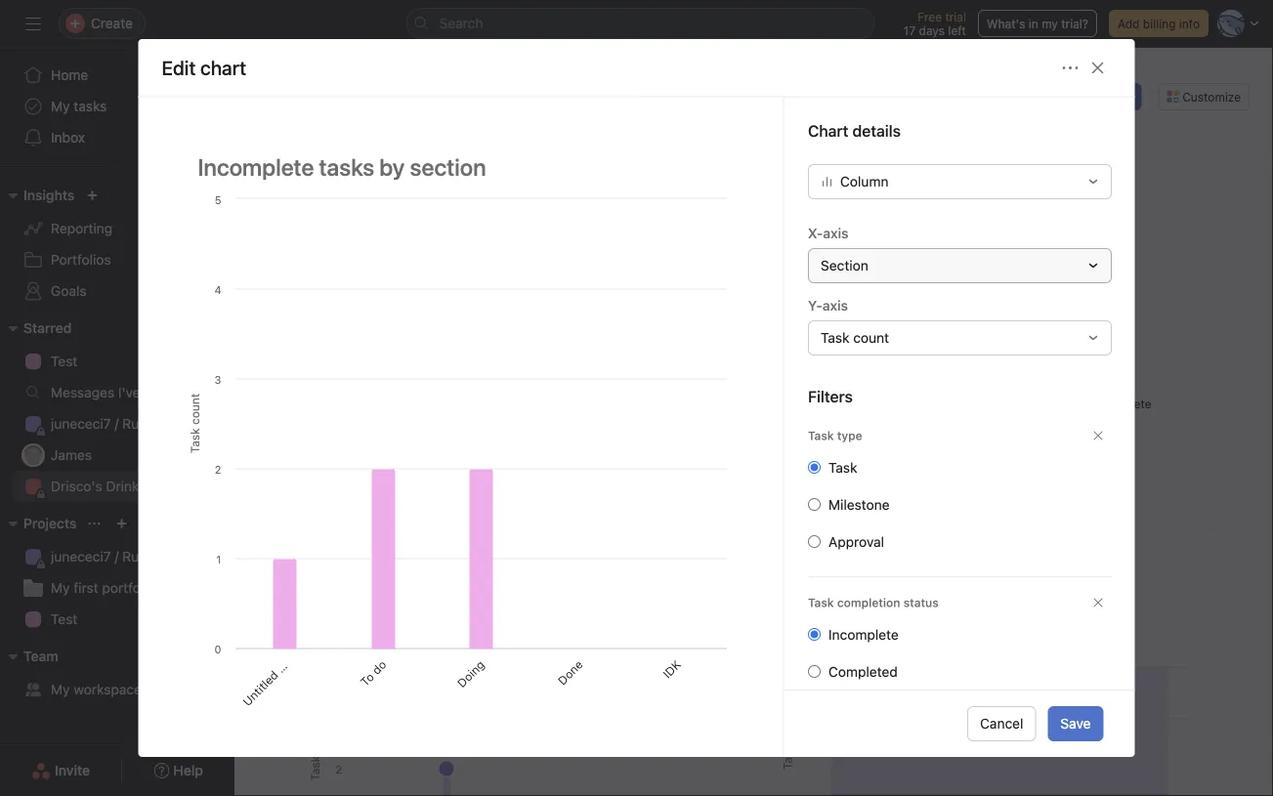 Task type: describe. For each thing, give the bounding box(es) containing it.
tasks for my
[[74, 98, 107, 114]]

share button
[[1077, 83, 1142, 110]]

in
[[1029, 17, 1039, 30]]

search button
[[406, 8, 875, 39]]

1 vertical spatial filters
[[808, 387, 853, 406]]

column
[[840, 173, 889, 189]]

task for task
[[828, 460, 857, 476]]

reporting
[[51, 220, 113, 237]]

my workspace
[[51, 682, 142, 698]]

0 horizontal spatial untitled section
[[240, 638, 312, 709]]

info
[[1180, 17, 1200, 30]]

0 horizontal spatial incomplete
[[828, 627, 899, 643]]

by
[[852, 261, 868, 277]]

share
[[1101, 90, 1133, 104]]

filters for 2 filters
[[340, 549, 375, 563]]

goals link
[[12, 276, 223, 307]]

edit chart
[[162, 56, 246, 79]]

task for task count
[[821, 330, 849, 346]]

milestone
[[828, 497, 890, 513]]

drisco's drinks link
[[12, 471, 223, 502]]

task for task completion status
[[808, 596, 834, 610]]

co
[[1029, 90, 1043, 104]]

a button to remove the filter image
[[1092, 597, 1104, 609]]

drinks
[[106, 478, 146, 495]]

section button
[[808, 248, 1112, 283]]

my tasks link
[[12, 91, 223, 122]]

add chart button
[[258, 160, 345, 188]]

starred button
[[0, 317, 72, 340]]

my workspace link
[[12, 674, 223, 706]]

sent
[[144, 385, 171, 401]]

y-
[[808, 297, 822, 313]]

type
[[837, 429, 862, 442]]

save
[[1061, 716, 1091, 732]]

i've
[[118, 385, 140, 401]]

1 vertical spatial done
[[555, 658, 586, 688]]

inbox
[[51, 130, 85, 146]]

insights element
[[0, 178, 235, 311]]

portfolio
[[102, 580, 155, 596]]

task count
[[821, 330, 889, 346]]

invite button
[[19, 754, 103, 789]]

save button
[[1048, 707, 1104, 742]]

junececi7 / ruby 1:1 link inside projects 'element'
[[12, 542, 223, 573]]

1 horizontal spatial to
[[440, 478, 459, 497]]

drisco's
[[51, 478, 102, 495]]

6
[[1052, 90, 1059, 104]]

17
[[904, 23, 916, 37]]

ra
[[989, 90, 1005, 104]]

trial?
[[1062, 17, 1089, 30]]

section
[[821, 257, 868, 273]]

close image
[[1090, 60, 1106, 76]]

add billing info
[[1118, 17, 1200, 30]]

free trial 17 days left
[[904, 10, 967, 37]]

/ inside projects 'element'
[[115, 549, 119, 565]]

upcoming tasks by assignee
[[306, 620, 490, 636]]

completion for over time
[[812, 620, 884, 636]]

1 vertical spatial to do
[[358, 658, 389, 690]]

task completion over time
[[779, 620, 948, 636]]

Milestone radio
[[808, 498, 821, 511]]

search list box
[[406, 8, 875, 39]]

1 horizontal spatial to do
[[440, 466, 472, 497]]

count
[[853, 330, 889, 346]]

ts
[[1009, 90, 1024, 104]]

2 filters button
[[305, 543, 384, 570]]

inbox link
[[12, 122, 223, 153]]

0 horizontal spatial to
[[358, 670, 377, 690]]

total
[[779, 261, 810, 277]]

task for task completion over time
[[779, 620, 808, 636]]

global element
[[0, 48, 235, 165]]

portfolios link
[[12, 244, 223, 276]]

0 vertical spatial done
[[586, 466, 617, 496]]

portfolios
[[51, 252, 111, 268]]

2
[[329, 549, 337, 563]]

my for my first portfolio
[[51, 580, 70, 596]]

test link inside projects 'element'
[[12, 604, 223, 635]]

drisco's drinks
[[51, 478, 146, 495]]

home link
[[12, 60, 223, 91]]

james
[[51, 447, 92, 463]]

Task radio
[[808, 461, 821, 474]]

projects button
[[0, 512, 77, 536]]

my first portfolio link
[[12, 573, 223, 604]]

status
[[903, 596, 939, 610]]

messages
[[51, 385, 114, 401]]

x-axis
[[808, 225, 848, 241]]

left
[[949, 23, 967, 37]]

Incomplete tasks by section text field
[[185, 144, 737, 189]]

my tasks
[[51, 98, 107, 114]]

teams element
[[0, 639, 235, 710]]

test inside starred element
[[51, 353, 77, 370]]

1 horizontal spatial ja
[[971, 90, 984, 104]]

total tasks by completion status
[[779, 261, 987, 277]]

messages i've sent
[[51, 385, 171, 401]]

tasks for total
[[814, 261, 848, 277]]

y-axis
[[808, 297, 848, 313]]

1 horizontal spatial do
[[452, 466, 472, 486]]

upcoming
[[306, 620, 372, 636]]

free
[[918, 10, 942, 23]]



Task type: vqa. For each thing, say whether or not it's contained in the screenshot.
field
no



Task type: locate. For each thing, give the bounding box(es) containing it.
filter
[[397, 190, 426, 203], [634, 190, 663, 203], [870, 190, 899, 203], [811, 549, 840, 563]]

0 vertical spatial ruby
[[122, 416, 154, 432]]

0 horizontal spatial untitled
[[240, 669, 281, 709]]

1 vertical spatial junececi7 / ruby 1:1 link
[[12, 542, 223, 573]]

0 vertical spatial to do
[[440, 466, 472, 497]]

test up "messages"
[[51, 353, 77, 370]]

0 vertical spatial filters
[[1108, 190, 1144, 203]]

axis for y-
[[822, 297, 848, 313]]

first
[[74, 580, 98, 596]]

junececi7 up first
[[51, 549, 111, 565]]

ruby down i've
[[122, 416, 154, 432]]

my up inbox
[[51, 98, 70, 114]]

task up incomplete option
[[808, 596, 834, 610]]

projects element
[[0, 506, 235, 639]]

1 filter button
[[368, 187, 431, 206], [604, 187, 668, 206], [841, 187, 904, 206], [778, 543, 849, 570]]

test down first
[[51, 611, 77, 628]]

/ inside starred element
[[115, 416, 119, 432]]

2 vertical spatial filters
[[340, 549, 375, 563]]

axis up "section"
[[823, 225, 848, 241]]

1:1 inside projects 'element'
[[158, 549, 174, 565]]

task type
[[808, 429, 862, 442]]

days
[[919, 23, 945, 37]]

ja left ra
[[971, 90, 984, 104]]

by assignee
[[414, 620, 490, 636]]

/
[[115, 416, 119, 432], [115, 549, 119, 565]]

1 horizontal spatial doing
[[512, 466, 544, 498]]

junececi7 inside starred element
[[51, 416, 111, 432]]

incomplete
[[1091, 397, 1152, 411], [828, 627, 899, 643]]

test inside projects 'element'
[[51, 611, 77, 628]]

1 vertical spatial junececi7
[[51, 549, 111, 565]]

junececi7 down "messages"
[[51, 416, 111, 432]]

do
[[452, 466, 472, 486], [370, 658, 389, 678]]

2 test link from the top
[[12, 604, 223, 635]]

1 vertical spatial /
[[115, 549, 119, 565]]

reporting link
[[12, 213, 223, 244]]

0 horizontal spatial do
[[370, 658, 389, 678]]

1 junececi7 / ruby 1:1 link from the top
[[12, 409, 223, 440]]

0 vertical spatial idk
[[666, 466, 689, 489]]

completion status
[[871, 261, 987, 277]]

goals
[[51, 283, 87, 299]]

billing
[[1144, 17, 1176, 30]]

1 vertical spatial doing
[[455, 658, 487, 691]]

Completed radio
[[808, 665, 821, 678]]

add for add billing info
[[1118, 17, 1140, 30]]

1 vertical spatial 1:1
[[158, 549, 174, 565]]

1 horizontal spatial untitled section
[[348, 445, 419, 517]]

1 vertical spatial incomplete
[[828, 627, 899, 643]]

2 1:1 from the top
[[158, 549, 174, 565]]

add chart
[[283, 167, 337, 181]]

1 vertical spatial test link
[[12, 604, 223, 635]]

starred element
[[0, 311, 235, 506]]

1 vertical spatial untitled section
[[240, 638, 312, 709]]

0 horizontal spatial add
[[283, 167, 304, 181]]

1 horizontal spatial untitled
[[348, 476, 389, 517]]

add billing info button
[[1109, 10, 1209, 37]]

1 filter
[[389, 190, 426, 203], [625, 190, 663, 203], [861, 190, 899, 203], [802, 549, 840, 563]]

chart details
[[808, 121, 901, 140]]

tasks for upcoming
[[376, 620, 410, 636]]

task inside "dropdown button"
[[821, 330, 849, 346]]

1 horizontal spatial incomplete
[[1091, 397, 1152, 411]]

what's in my trial?
[[987, 17, 1089, 30]]

completion up task completion over time
[[837, 596, 900, 610]]

cancel
[[980, 716, 1024, 732]]

1 vertical spatial junececi7 / ruby 1:1
[[51, 549, 174, 565]]

1 vertical spatial idk
[[660, 658, 684, 682]]

1 vertical spatial test
[[51, 611, 77, 628]]

tasks left by
[[814, 261, 848, 277]]

axis for x-
[[823, 225, 848, 241]]

2 test from the top
[[51, 611, 77, 628]]

my inside global element
[[51, 98, 70, 114]]

insights button
[[0, 184, 75, 207]]

0 vertical spatial axis
[[823, 225, 848, 241]]

1 vertical spatial untitled
[[240, 669, 281, 709]]

junececi7 / ruby 1:1 inside starred element
[[51, 416, 174, 432]]

1 horizontal spatial filters
[[808, 387, 853, 406]]

1 vertical spatial do
[[370, 658, 389, 678]]

my inside 'link'
[[51, 580, 70, 596]]

1:1 inside starred element
[[158, 416, 174, 432]]

doing
[[512, 466, 544, 498], [455, 658, 487, 691]]

0 vertical spatial do
[[452, 466, 472, 486]]

junececi7 / ruby 1:1 down messages i've sent
[[51, 416, 174, 432]]

invite
[[55, 763, 90, 779]]

1 vertical spatial my
[[51, 580, 70, 596]]

0 vertical spatial completion
[[837, 596, 900, 610]]

0 horizontal spatial tasks
[[74, 98, 107, 114]]

0 vertical spatial tasks
[[74, 98, 107, 114]]

1 ruby from the top
[[122, 416, 154, 432]]

column button
[[808, 164, 1112, 199]]

task left type
[[808, 429, 834, 442]]

no
[[1089, 190, 1105, 203]]

add inside button
[[1118, 17, 1140, 30]]

0 vertical spatial untitled section
[[348, 445, 419, 517]]

filters for no filters
[[1108, 190, 1144, 203]]

no filters
[[1089, 190, 1144, 203]]

1 horizontal spatial section
[[381, 445, 419, 484]]

completed
[[828, 664, 898, 680]]

untitled
[[348, 476, 389, 517], [240, 669, 281, 709]]

task right task radio
[[828, 460, 857, 476]]

1:1
[[158, 416, 174, 432], [158, 549, 174, 565]]

incomplete up a button to remove the filter icon at bottom right
[[1091, 397, 1152, 411]]

task count button
[[808, 320, 1112, 355]]

my inside teams "element"
[[51, 682, 70, 698]]

junececi7 / ruby 1:1 link inside starred element
[[12, 409, 223, 440]]

my
[[1042, 17, 1059, 30]]

/ down messages i've sent link
[[115, 416, 119, 432]]

test link down portfolio
[[12, 604, 223, 635]]

2 axis from the top
[[822, 297, 848, 313]]

test link up messages i've sent
[[12, 346, 223, 377]]

0 vertical spatial ja
[[971, 90, 984, 104]]

x-
[[808, 225, 823, 241]]

0 horizontal spatial filters
[[340, 549, 375, 563]]

junececi7
[[51, 416, 111, 432], [51, 549, 111, 565]]

ja left james
[[27, 449, 40, 462]]

1 junececi7 / ruby 1:1 from the top
[[51, 416, 174, 432]]

/ up "my first portfolio" 'link'
[[115, 549, 119, 565]]

tasks right upcoming
[[376, 620, 410, 636]]

1 vertical spatial ja
[[27, 449, 40, 462]]

1
[[389, 190, 394, 203], [625, 190, 631, 203], [861, 190, 867, 203], [802, 549, 808, 563]]

junececi7 for junececi7 / ruby 1:1 link in the projects 'element'
[[51, 549, 111, 565]]

1 test link from the top
[[12, 346, 223, 377]]

0 vertical spatial my
[[51, 98, 70, 114]]

2 / from the top
[[115, 549, 119, 565]]

incomplete down task completion status
[[828, 627, 899, 643]]

my first portfolio
[[51, 580, 155, 596]]

completion
[[837, 596, 900, 610], [812, 620, 884, 636]]

my for my workspace
[[51, 682, 70, 698]]

filters right 2
[[340, 549, 375, 563]]

2 junececi7 / ruby 1:1 from the top
[[51, 549, 174, 565]]

drisco's drinks
[[321, 71, 453, 94]]

test
[[51, 353, 77, 370], [51, 611, 77, 628]]

junececi7 / ruby 1:1 inside projects 'element'
[[51, 549, 174, 565]]

more actions image
[[1063, 60, 1079, 76]]

task
[[821, 330, 849, 346], [808, 429, 834, 442], [828, 460, 857, 476], [808, 596, 834, 610], [779, 620, 808, 636]]

3 my from the top
[[51, 682, 70, 698]]

cancel button
[[968, 707, 1037, 742]]

1 horizontal spatial tasks
[[376, 620, 410, 636]]

1 vertical spatial section
[[273, 638, 312, 676]]

1 vertical spatial ruby
[[122, 549, 154, 565]]

workspace
[[74, 682, 142, 698]]

add left chart at the top of page
[[283, 167, 304, 181]]

1 junececi7 from the top
[[51, 416, 111, 432]]

add for add chart
[[283, 167, 304, 181]]

0 horizontal spatial section
[[273, 638, 312, 676]]

approval
[[828, 534, 884, 550]]

ruby up portfolio
[[122, 549, 154, 565]]

tasks
[[74, 98, 107, 114], [814, 261, 848, 277], [376, 620, 410, 636]]

team button
[[0, 645, 58, 669]]

1 my from the top
[[51, 98, 70, 114]]

junececi7 for junececi7 / ruby 1:1 link inside the starred element
[[51, 416, 111, 432]]

untitled section
[[348, 445, 419, 517], [240, 638, 312, 709]]

1 horizontal spatial add
[[1118, 17, 1140, 30]]

2 junececi7 / ruby 1:1 link from the top
[[12, 542, 223, 573]]

ruby inside starred element
[[122, 416, 154, 432]]

2 ruby from the top
[[122, 549, 154, 565]]

add left billing
[[1118, 17, 1140, 30]]

no filters button
[[1069, 187, 1148, 206]]

junececi7 / ruby 1:1 link down messages i've sent
[[12, 409, 223, 440]]

filters right no
[[1108, 190, 1144, 203]]

ruby inside projects 'element'
[[122, 549, 154, 565]]

hide sidebar image
[[25, 16, 41, 31]]

task up 'completed' option
[[779, 620, 808, 636]]

completion down task completion status
[[812, 620, 884, 636]]

projects
[[23, 516, 77, 532]]

ja inside starred element
[[27, 449, 40, 462]]

what's in my trial? button
[[978, 10, 1098, 37]]

1 1:1 from the top
[[158, 416, 174, 432]]

0 vertical spatial incomplete
[[1091, 397, 1152, 411]]

task down y-axis
[[821, 330, 849, 346]]

0 vertical spatial to
[[440, 478, 459, 497]]

1 vertical spatial axis
[[822, 297, 848, 313]]

my left first
[[51, 580, 70, 596]]

2 my from the top
[[51, 580, 70, 596]]

2 vertical spatial tasks
[[376, 620, 410, 636]]

completion for status
[[837, 596, 900, 610]]

0 vertical spatial test link
[[12, 346, 223, 377]]

done
[[586, 466, 617, 496], [555, 658, 586, 688]]

Approval radio
[[808, 535, 821, 548]]

1:1 up "my first portfolio" 'link'
[[158, 549, 174, 565]]

1 vertical spatial completion
[[812, 620, 884, 636]]

task for task type
[[808, 429, 834, 442]]

tasks down home
[[74, 98, 107, 114]]

2 filters
[[329, 549, 375, 563]]

0 horizontal spatial ja
[[27, 449, 40, 462]]

task completion status
[[808, 596, 939, 610]]

2 horizontal spatial filters
[[1108, 190, 1144, 203]]

tasks inside global element
[[74, 98, 107, 114]]

2 junececi7 from the top
[[51, 549, 111, 565]]

0 vertical spatial junececi7 / ruby 1:1 link
[[12, 409, 223, 440]]

1 vertical spatial to
[[358, 670, 377, 690]]

2 horizontal spatial tasks
[[814, 261, 848, 277]]

1 vertical spatial tasks
[[814, 261, 848, 277]]

0 vertical spatial junececi7 / ruby 1:1
[[51, 416, 174, 432]]

over time
[[888, 620, 948, 636]]

my down "team"
[[51, 682, 70, 698]]

filters up task type
[[808, 387, 853, 406]]

0 vertical spatial untitled
[[348, 476, 389, 517]]

0 vertical spatial 1:1
[[158, 416, 174, 432]]

0 vertical spatial add
[[1118, 17, 1140, 30]]

2 vertical spatial my
[[51, 682, 70, 698]]

a button to remove the filter image
[[1092, 430, 1104, 442]]

0 vertical spatial section
[[381, 445, 419, 484]]

untitled section up 2 filters
[[348, 445, 419, 517]]

Incomplete radio
[[808, 628, 821, 641]]

add inside button
[[283, 167, 304, 181]]

chart
[[308, 167, 337, 181]]

1 axis from the top
[[823, 225, 848, 241]]

insights
[[23, 187, 75, 203]]

axis up task count
[[822, 297, 848, 313]]

0 vertical spatial /
[[115, 416, 119, 432]]

untitled section down upcoming
[[240, 638, 312, 709]]

1 / from the top
[[115, 416, 119, 432]]

what's
[[987, 17, 1026, 30]]

1:1 down sent
[[158, 416, 174, 432]]

0 horizontal spatial doing
[[455, 658, 487, 691]]

0 vertical spatial test
[[51, 353, 77, 370]]

trial
[[946, 10, 967, 23]]

my for my tasks
[[51, 98, 70, 114]]

starred
[[23, 320, 72, 336]]

junececi7 inside projects 'element'
[[51, 549, 111, 565]]

ja
[[971, 90, 984, 104], [27, 449, 40, 462]]

home
[[51, 67, 88, 83]]

0 horizontal spatial to do
[[358, 658, 389, 690]]

team
[[23, 649, 58, 665]]

junececi7 / ruby 1:1 up "my first portfolio" 'link'
[[51, 549, 174, 565]]

junececi7 / ruby 1:1 link up portfolio
[[12, 542, 223, 573]]

0 vertical spatial doing
[[512, 466, 544, 498]]

1 test from the top
[[51, 353, 77, 370]]

0 vertical spatial junececi7
[[51, 416, 111, 432]]

messages i've sent link
[[12, 377, 223, 409]]

1 vertical spatial add
[[283, 167, 304, 181]]

add
[[1118, 17, 1140, 30], [283, 167, 304, 181]]

search
[[439, 15, 483, 31]]



